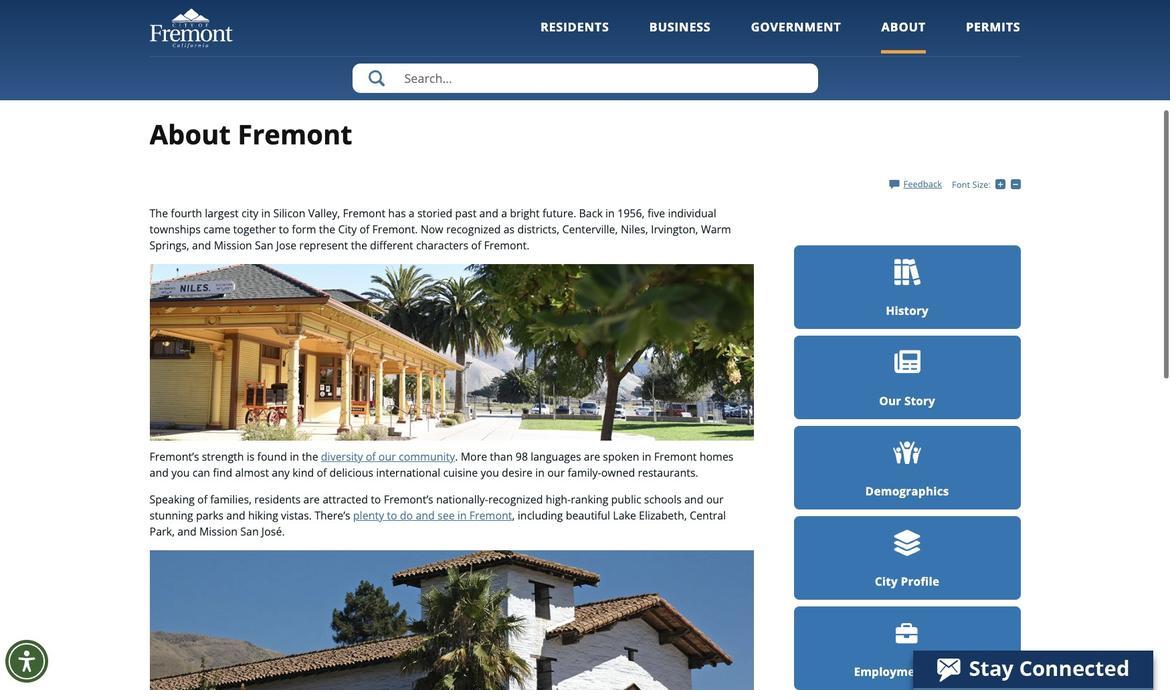 Task type: locate. For each thing, give the bounding box(es) containing it.
permits link
[[966, 19, 1021, 53]]

of inside the 'speaking of families, residents are attracted to fremont's nationally-recognized high-ranking public schools and our stunning parks and hiking vistas. there's'
[[197, 492, 207, 507]]

Search text field
[[352, 64, 818, 93]]

1 vertical spatial san
[[240, 524, 259, 539]]

employment hubs
[[854, 664, 961, 679]]

silicon
[[273, 205, 305, 220]]

parks
[[196, 508, 224, 523]]

about link
[[882, 19, 926, 53]]

and down came
[[192, 237, 211, 252]]

2 you from the left
[[481, 465, 499, 480]]

more
[[461, 449, 487, 464]]

1 horizontal spatial fremont's
[[384, 492, 433, 507]]

2 vertical spatial our
[[706, 492, 724, 507]]

to
[[279, 221, 289, 236], [371, 492, 381, 507], [387, 508, 397, 523]]

fremont's up can on the bottom left of the page
[[150, 449, 199, 464]]

our down languages
[[548, 465, 565, 480]]

the
[[319, 221, 335, 236], [351, 237, 367, 252], [302, 449, 318, 464]]

see
[[438, 508, 455, 523]]

2 horizontal spatial the
[[351, 237, 367, 252]]

about
[[882, 19, 926, 35], [150, 115, 231, 152]]

permits
[[966, 19, 1021, 35]]

a
[[409, 205, 415, 220], [501, 205, 507, 220]]

mission down parks
[[199, 524, 238, 539]]

find
[[213, 465, 232, 480]]

irvington,
[[651, 221, 698, 236]]

residents
[[541, 19, 609, 35]]

public
[[611, 492, 641, 507]]

1 vertical spatial recognized
[[488, 492, 543, 507]]

city
[[338, 221, 357, 236], [875, 573, 898, 589]]

recognized inside the 'speaking of families, residents are attracted to fremont's nationally-recognized high-ranking public schools and our stunning parks and hiking vistas. there's'
[[488, 492, 543, 507]]

1 vertical spatial about
[[150, 115, 231, 152]]

to left do
[[387, 508, 397, 523]]

0 horizontal spatial are
[[304, 492, 320, 507]]

0 horizontal spatial about
[[150, 115, 231, 152]]

a up as
[[501, 205, 507, 220]]

recognized up ,
[[488, 492, 543, 507]]

1 vertical spatial fremont.
[[484, 237, 530, 252]]

1 vertical spatial the
[[351, 237, 367, 252]]

has
[[388, 205, 406, 220]]

fremont.
[[372, 221, 418, 236], [484, 237, 530, 252]]

0 horizontal spatial a
[[409, 205, 415, 220]]

to up plenty
[[371, 492, 381, 507]]

0 horizontal spatial to
[[279, 221, 289, 236]]

1 horizontal spatial our
[[548, 465, 565, 480]]

of
[[360, 221, 370, 236], [471, 237, 481, 252], [366, 449, 376, 464], [317, 465, 327, 480], [197, 492, 207, 507]]

our up international
[[379, 449, 396, 464]]

1 vertical spatial our
[[548, 465, 565, 480]]

our up central
[[706, 492, 724, 507]]

1 vertical spatial are
[[304, 492, 320, 507]]

community
[[399, 449, 455, 464]]

0 horizontal spatial the
[[302, 449, 318, 464]]

0 vertical spatial about
[[882, 19, 926, 35]]

of up delicious
[[366, 449, 376, 464]]

mission
[[214, 237, 252, 252], [199, 524, 238, 539]]

+
[[1006, 178, 1011, 190]]

2 vertical spatial the
[[302, 449, 318, 464]]

and
[[479, 205, 499, 220], [192, 237, 211, 252], [150, 465, 169, 480], [685, 492, 704, 507], [226, 508, 245, 523], [416, 508, 435, 523], [177, 524, 197, 539]]

almost
[[235, 465, 269, 480]]

feedback link
[[890, 177, 942, 189]]

largest
[[205, 205, 239, 220]]

1 horizontal spatial a
[[501, 205, 507, 220]]

can
[[193, 465, 210, 480]]

fremont. down as
[[484, 237, 530, 252]]

fremont. down has
[[372, 221, 418, 236]]

to up jose
[[279, 221, 289, 236]]

are inside . more than 98 languages are spoken in fremont homes and you can find almost any kind of delicious international cuisine you desire in our family-owned restaurants.
[[584, 449, 600, 464]]

0 horizontal spatial fremont's
[[150, 449, 199, 464]]

languages
[[531, 449, 581, 464]]

and right past
[[479, 205, 499, 220]]

characters
[[416, 237, 469, 252]]

the down valley,
[[319, 221, 335, 236]]

three stacked layered rectangles image
[[893, 529, 921, 557]]

of up parks
[[197, 492, 207, 507]]

fremont's strength is found in the diversity of our community
[[150, 449, 455, 464]]

you down than in the bottom left of the page
[[481, 465, 499, 480]]

recognized inside the fourth largest city in silicon valley, fremont has a storied past and a bright future. back in 1956, five individual townships came together to form the city of fremont. now recognized as districts, centerville, niles, irvington, warm springs, and mission san jose represent the different characters of fremont.
[[446, 221, 501, 236]]

lake
[[613, 508, 636, 523]]

0 horizontal spatial you
[[171, 465, 190, 480]]

0 vertical spatial san
[[255, 237, 273, 252]]

1 horizontal spatial to
[[371, 492, 381, 507]]

2 horizontal spatial to
[[387, 508, 397, 523]]

city left profile
[[875, 573, 898, 589]]

employment
[[854, 664, 928, 679]]

columnusercontrol2 main content
[[150, 205, 774, 691]]

2 vertical spatial to
[[387, 508, 397, 523]]

you
[[171, 465, 190, 480], [481, 465, 499, 480]]

do
[[400, 508, 413, 523]]

1 horizontal spatial you
[[481, 465, 499, 480]]

kind
[[293, 465, 314, 480]]

story
[[905, 393, 935, 408]]

now
[[421, 221, 443, 236]]

delicious
[[330, 465, 374, 480]]

the up kind
[[302, 449, 318, 464]]

families,
[[210, 492, 252, 507]]

san down together
[[255, 237, 273, 252]]

to inside the fourth largest city in silicon valley, fremont has a storied past and a bright future. back in 1956, five individual townships came together to form the city of fremont. now recognized as districts, centerville, niles, irvington, warm springs, and mission san jose represent the different characters of fremont.
[[279, 221, 289, 236]]

plenty to do and see in fremont
[[353, 508, 512, 523]]

1 vertical spatial mission
[[199, 524, 238, 539]]

fremont inside . more than 98 languages are spoken in fremont homes and you can find almost any kind of delicious international cuisine you desire in our family-owned restaurants.
[[654, 449, 697, 464]]

city
[[242, 205, 259, 220]]

are up vistas.
[[304, 492, 320, 507]]

residents
[[254, 492, 301, 507]]

0 vertical spatial the
[[319, 221, 335, 236]]

1 horizontal spatial are
[[584, 449, 600, 464]]

of right kind
[[317, 465, 327, 480]]

0 vertical spatial are
[[584, 449, 600, 464]]

city profile
[[875, 573, 940, 589]]

recognized down past
[[446, 221, 501, 236]]

in right back
[[606, 205, 615, 220]]

about for about link
[[882, 19, 926, 35]]

1 vertical spatial to
[[371, 492, 381, 507]]

0 vertical spatial fremont's
[[150, 449, 199, 464]]

and inside . more than 98 languages are spoken in fremont homes and you can find almost any kind of delicious international cuisine you desire in our family-owned restaurants.
[[150, 465, 169, 480]]

0 horizontal spatial city
[[338, 221, 357, 236]]

0 horizontal spatial our
[[379, 449, 396, 464]]

in up kind
[[290, 449, 299, 464]]

about for about fremont
[[150, 115, 231, 152]]

a right has
[[409, 205, 415, 220]]

government link
[[751, 19, 841, 53]]

.
[[455, 449, 458, 464]]

0 vertical spatial mission
[[214, 237, 252, 252]]

san
[[255, 237, 273, 252], [240, 524, 259, 539]]

is
[[247, 449, 255, 464]]

you left can on the bottom left of the page
[[171, 465, 190, 480]]

and up "speaking"
[[150, 465, 169, 480]]

in
[[261, 205, 271, 220], [606, 205, 615, 220], [290, 449, 299, 464], [642, 449, 651, 464], [535, 465, 545, 480], [458, 508, 467, 523]]

2 horizontal spatial our
[[706, 492, 724, 507]]

san down the hiking
[[240, 524, 259, 539]]

1 horizontal spatial the
[[319, 221, 335, 236]]

city down valley,
[[338, 221, 357, 236]]

1 horizontal spatial fremont.
[[484, 237, 530, 252]]

2 a from the left
[[501, 205, 507, 220]]

recognized
[[446, 221, 501, 236], [488, 492, 543, 507]]

residents link
[[541, 19, 609, 53]]

0 vertical spatial recognized
[[446, 221, 501, 236]]

centerville,
[[562, 221, 618, 236]]

central
[[690, 508, 726, 523]]

are
[[584, 449, 600, 464], [304, 492, 320, 507]]

are inside the 'speaking of families, residents are attracted to fremont's nationally-recognized high-ranking public schools and our stunning parks and hiking vistas. there's'
[[304, 492, 320, 507]]

0 vertical spatial city
[[338, 221, 357, 236]]

stay connected image
[[913, 651, 1152, 689]]

the left different
[[351, 237, 367, 252]]

fremont's up do
[[384, 492, 433, 507]]

employment hubs link
[[794, 606, 1021, 690]]

and down 'stunning'
[[177, 524, 197, 539]]

mission down came
[[214, 237, 252, 252]]

jose
[[276, 237, 297, 252]]

1 horizontal spatial about
[[882, 19, 926, 35]]

as
[[504, 221, 515, 236]]

0 vertical spatial to
[[279, 221, 289, 236]]

business link
[[649, 19, 711, 53]]

cuisine
[[443, 465, 478, 480]]

are up family-
[[584, 449, 600, 464]]

- link
[[1011, 178, 1024, 190]]

warm
[[701, 221, 731, 236]]

0 horizontal spatial fremont.
[[372, 221, 418, 236]]

1 vertical spatial city
[[875, 573, 898, 589]]

1 vertical spatial fremont's
[[384, 492, 433, 507]]

fremont's
[[150, 449, 199, 464], [384, 492, 433, 507]]



Task type: vqa. For each thing, say whether or not it's contained in the screenshot.
bottom home
no



Task type: describe. For each thing, give the bounding box(es) containing it.
elizabeth,
[[639, 508, 687, 523]]

mission san jose image
[[150, 550, 754, 691]]

city profile link
[[794, 516, 1021, 599]]

bright
[[510, 205, 540, 220]]

of right the "form"
[[360, 221, 370, 236]]

-
[[1021, 178, 1024, 190]]

homes
[[700, 449, 734, 464]]

people with arms uplifted image
[[893, 441, 921, 464]]

niles train depot building and green trees image
[[150, 264, 754, 441]]

feedback
[[904, 177, 942, 189]]

individual
[[668, 205, 716, 220]]

came
[[203, 221, 230, 236]]

spoken
[[603, 449, 639, 464]]

nationally-
[[436, 492, 488, 507]]

past
[[455, 205, 477, 220]]

beautiful
[[566, 508, 610, 523]]

our story link
[[794, 335, 1021, 419]]

font size: link
[[952, 178, 991, 190]]

of inside . more than 98 languages are spoken in fremont homes and you can find almost any kind of delicious international cuisine you desire in our family-owned restaurants.
[[317, 465, 327, 480]]

different
[[370, 237, 413, 252]]

our inside . more than 98 languages are spoken in fremont homes and you can find almost any kind of delicious international cuisine you desire in our family-owned restaurants.
[[548, 465, 565, 480]]

our inside the 'speaking of families, residents are attracted to fremont's nationally-recognized high-ranking public schools and our stunning parks and hiking vistas. there's'
[[706, 492, 724, 507]]

our
[[879, 393, 902, 408]]

strength
[[202, 449, 244, 464]]

districts,
[[518, 221, 560, 236]]

represent
[[299, 237, 348, 252]]

future.
[[543, 205, 576, 220]]

five
[[648, 205, 665, 220]]

history link
[[794, 245, 1021, 328]]

any
[[272, 465, 290, 480]]

books image
[[893, 258, 921, 286]]

form
[[292, 221, 316, 236]]

briefcase image
[[893, 621, 921, 645]]

diversity
[[321, 449, 363, 464]]

government
[[751, 19, 841, 35]]

ranking
[[571, 492, 608, 507]]

of down past
[[471, 237, 481, 252]]

in down languages
[[535, 465, 545, 480]]

including
[[518, 508, 563, 523]]

mission inside the fourth largest city in silicon valley, fremont has a storied past and a bright future. back in 1956, five individual townships came together to form the city of fremont. now recognized as districts, centerville, niles, irvington, warm springs, and mission san jose represent the different characters of fremont.
[[214, 237, 252, 252]]

and right do
[[416, 508, 435, 523]]

fremont inside the fourth largest city in silicon valley, fremont has a storied past and a bright future. back in 1956, five individual townships came together to form the city of fremont. now recognized as districts, centerville, niles, irvington, warm springs, and mission san jose represent the different characters of fremont.
[[343, 205, 386, 220]]

restaurants.
[[638, 465, 698, 480]]

high-
[[546, 492, 571, 507]]

history
[[886, 302, 929, 318]]

valley,
[[308, 205, 340, 220]]

, including beautiful lake elizabeth, central park, and mission san josé.
[[150, 508, 726, 539]]

in right city at the left
[[261, 205, 271, 220]]

fremont's inside the 'speaking of families, residents are attracted to fremont's nationally-recognized high-ranking public schools and our stunning parks and hiking vistas. there's'
[[384, 492, 433, 507]]

1956,
[[618, 205, 645, 220]]

1 you from the left
[[171, 465, 190, 480]]

san inside the fourth largest city in silicon valley, fremont has a storied past and a bright future. back in 1956, five individual townships came together to form the city of fremont. now recognized as districts, centerville, niles, irvington, warm springs, and mission san jose represent the different characters of fremont.
[[255, 237, 273, 252]]

springs,
[[150, 237, 189, 252]]

vistas.
[[281, 508, 312, 523]]

city inside the fourth largest city in silicon valley, fremont has a storied past and a bright future. back in 1956, five individual townships came together to form the city of fremont. now recognized as districts, centerville, niles, irvington, warm springs, and mission san jose represent the different characters of fremont.
[[338, 221, 357, 236]]

international
[[376, 465, 440, 480]]

to inside the 'speaking of families, residents are attracted to fremont's nationally-recognized high-ranking public schools and our stunning parks and hiking vistas. there's'
[[371, 492, 381, 507]]

0 vertical spatial our
[[379, 449, 396, 464]]

storied
[[417, 205, 452, 220]]

and up central
[[685, 492, 704, 507]]

1 horizontal spatial city
[[875, 573, 898, 589]]

newspaper image
[[893, 348, 921, 376]]

hiking
[[248, 508, 278, 523]]

mission inside the , including beautiful lake elizabeth, central park, and mission san josé.
[[199, 524, 238, 539]]

font size:
[[952, 178, 991, 190]]

size:
[[973, 178, 991, 190]]

san inside the , including beautiful lake elizabeth, central park, and mission san josé.
[[240, 524, 259, 539]]

there's
[[315, 508, 350, 523]]

owned
[[601, 465, 635, 480]]

diversity of our community link
[[321, 449, 455, 464]]

font
[[952, 178, 970, 190]]

0 vertical spatial fremont.
[[372, 221, 418, 236]]

business
[[649, 19, 711, 35]]

family-
[[568, 465, 601, 480]]

found
[[257, 449, 287, 464]]

speaking of families, residents are attracted to fremont's nationally-recognized high-ranking public schools and our stunning parks and hiking vistas. there's
[[150, 492, 724, 523]]

back
[[579, 205, 603, 220]]

the
[[150, 205, 168, 220]]

desire
[[502, 465, 533, 480]]

speaking
[[150, 492, 195, 507]]

+ link
[[996, 178, 1011, 190]]

profile
[[901, 573, 940, 589]]

stunning
[[150, 508, 193, 523]]

niles,
[[621, 221, 648, 236]]

and down families,
[[226, 508, 245, 523]]

. more than 98 languages are spoken in fremont homes and you can find almost any kind of delicious international cuisine you desire in our family-owned restaurants.
[[150, 449, 734, 480]]

demographics link
[[794, 425, 1021, 509]]

than
[[490, 449, 513, 464]]

josé.
[[262, 524, 285, 539]]

attracted
[[323, 492, 368, 507]]

plenty
[[353, 508, 384, 523]]

98
[[516, 449, 528, 464]]

in right see
[[458, 508, 467, 523]]

the fourth largest city in silicon valley, fremont has a storied past and a bright future. back in 1956, five individual townships came together to form the city of fremont. now recognized as districts, centerville, niles, irvington, warm springs, and mission san jose represent the different characters of fremont.
[[150, 205, 731, 252]]

together
[[233, 221, 276, 236]]

park,
[[150, 524, 175, 539]]

in right spoken
[[642, 449, 651, 464]]

1 a from the left
[[409, 205, 415, 220]]

and inside the , including beautiful lake elizabeth, central park, and mission san josé.
[[177, 524, 197, 539]]

about fremont
[[150, 115, 352, 152]]

demographics
[[866, 483, 949, 498]]

schools
[[644, 492, 682, 507]]



